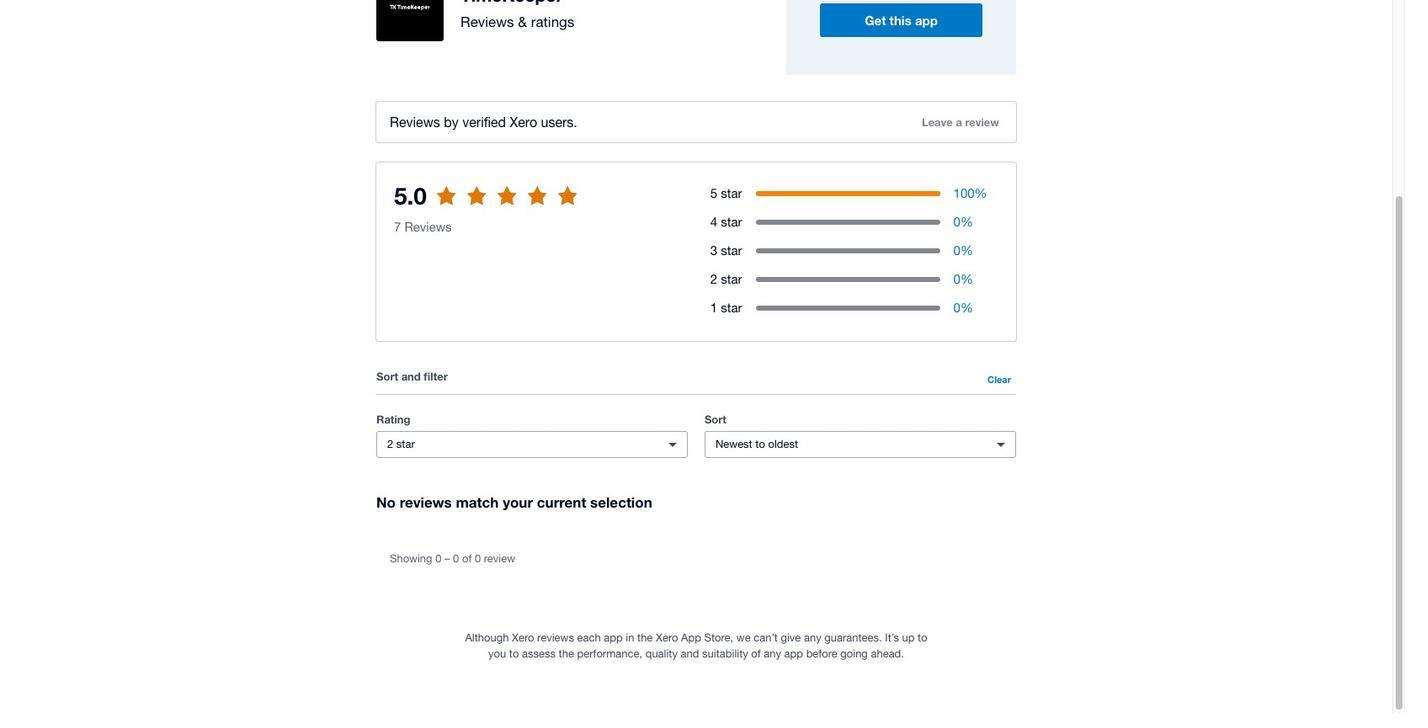 Task type: vqa. For each thing, say whether or not it's contained in the screenshot.
the app to the right
yes



Task type: describe. For each thing, give the bounding box(es) containing it.
reviews for skip
[[466, 198, 515, 214]]

filter
[[424, 370, 448, 383]]

xero up assess at left
[[512, 631, 534, 644]]

match
[[456, 493, 499, 511]]

leave
[[922, 115, 953, 129]]

0 horizontal spatial any
[[764, 647, 781, 660]]

no
[[376, 493, 396, 511]]

clear
[[988, 373, 1011, 384]]

quality
[[645, 647, 678, 660]]

0 % for 1 star
[[953, 301, 973, 315]]

1 horizontal spatial 2 star
[[710, 272, 742, 286]]

% for 5 star
[[974, 186, 987, 200]]

a
[[956, 115, 962, 129]]

3
[[710, 243, 717, 258]]

skip to reviews list link
[[403, 189, 552, 223]]

before
[[806, 647, 837, 660]]

1 vertical spatial reviews
[[400, 493, 452, 511]]

get
[[865, 13, 886, 28]]

star right "5"
[[721, 186, 742, 200]]

oldest
[[768, 438, 798, 450]]

it's
[[885, 631, 899, 644]]

star right 3
[[721, 243, 742, 258]]

up
[[902, 631, 915, 644]]

in
[[626, 631, 634, 644]]

1 horizontal spatial the
[[637, 631, 653, 644]]

you
[[488, 647, 506, 660]]

100 %
[[953, 186, 987, 200]]

reviews for although
[[537, 631, 574, 644]]

showing
[[390, 552, 432, 565]]

0 horizontal spatial review
[[484, 552, 515, 565]]

1 star
[[710, 301, 742, 315]]

although
[[465, 631, 509, 644]]

star inside popup button
[[396, 438, 415, 450]]

newest
[[715, 438, 752, 450]]

0 % for 3 star
[[953, 243, 973, 258]]

–
[[444, 552, 450, 565]]

0 % for 4 star
[[953, 215, 973, 229]]

guarantees.
[[824, 631, 882, 644]]

your
[[503, 493, 533, 511]]

4 star
[[710, 215, 742, 229]]

star up 1 star
[[721, 272, 742, 286]]

&
[[518, 13, 527, 30]]

suitability
[[702, 647, 748, 660]]

1
[[710, 301, 717, 315]]

showing 0 – 0 of 0 review
[[390, 552, 515, 565]]

0 vertical spatial any
[[804, 631, 821, 644]]

we
[[736, 631, 751, 644]]

4
[[710, 215, 717, 229]]

2 star inside popup button
[[387, 438, 415, 450]]

performance,
[[577, 647, 642, 660]]

verified
[[462, 114, 506, 130]]

7
[[394, 220, 401, 234]]

each
[[577, 631, 601, 644]]

list
[[519, 198, 538, 214]]

reviews by verified xero users.
[[390, 114, 577, 130]]

0 % for 2 star
[[953, 272, 973, 286]]

0 horizontal spatial of
[[462, 552, 472, 565]]

to right the you
[[509, 647, 519, 660]]

0 vertical spatial and
[[401, 370, 421, 383]]

2 inside popup button
[[387, 438, 393, 450]]

rating
[[376, 412, 410, 426]]

and inside although xero reviews each app in the xero app store, we can't give any guarantees. it's up to you to assess the performance, quality and suitability of any app before going ahead.
[[681, 647, 699, 660]]

to inside popup button
[[755, 438, 765, 450]]

of inside although xero reviews each app in the xero app store, we can't give any guarantees. it's up to you to assess the performance, quality and suitability of any app before going ahead.
[[751, 647, 761, 660]]

% for 2 star
[[960, 272, 973, 286]]

sort for sort and filter
[[376, 370, 398, 383]]



Task type: locate. For each thing, give the bounding box(es) containing it.
2 horizontal spatial app
[[915, 13, 938, 28]]

selection
[[590, 493, 652, 511]]

store,
[[704, 631, 733, 644]]

1 vertical spatial any
[[764, 647, 781, 660]]

7 reviews
[[394, 220, 452, 234]]

app right this
[[915, 13, 938, 28]]

2 star up 1 star
[[710, 272, 742, 286]]

0 vertical spatial app
[[915, 13, 938, 28]]

users.
[[541, 114, 577, 130]]

% for 1 star
[[960, 301, 973, 315]]

star down rating
[[396, 438, 415, 450]]

app
[[681, 631, 701, 644]]

2 star
[[710, 272, 742, 286], [387, 438, 415, 450]]

of down can't
[[751, 647, 761, 660]]

reviews down the skip
[[404, 220, 452, 234]]

1 horizontal spatial 2
[[710, 272, 717, 286]]

sort and filter
[[376, 370, 448, 383]]

1 vertical spatial sort
[[705, 412, 726, 426]]

review
[[965, 115, 999, 129], [484, 552, 515, 565]]

0
[[953, 215, 960, 229], [953, 243, 960, 258], [953, 272, 960, 286], [953, 301, 960, 315], [435, 552, 441, 565], [453, 552, 459, 565], [475, 552, 481, 565]]

2 down rating
[[387, 438, 393, 450]]

although xero reviews each app in the xero app store, we can't give any guarantees. it's up to you to assess the performance, quality and suitability of any app before going ahead.
[[465, 631, 927, 660]]

0 vertical spatial sort
[[376, 370, 398, 383]]

100
[[953, 186, 974, 200]]

1 horizontal spatial sort
[[705, 412, 726, 426]]

any down can't
[[764, 647, 781, 660]]

% for 3 star
[[960, 243, 973, 258]]

reviews & ratings
[[460, 13, 574, 30]]

2 vertical spatial reviews
[[404, 220, 452, 234]]

newest to oldest
[[715, 438, 798, 450]]

sort up rating
[[376, 370, 398, 383]]

get this app
[[865, 13, 938, 28]]

and down "app"
[[681, 647, 699, 660]]

reviews right the no
[[400, 493, 452, 511]]

give
[[781, 631, 801, 644]]

%
[[974, 186, 987, 200], [960, 215, 973, 229], [960, 243, 973, 258], [960, 272, 973, 286], [960, 301, 973, 315]]

2 vertical spatial reviews
[[537, 631, 574, 644]]

1 horizontal spatial and
[[681, 647, 699, 660]]

2 star button
[[376, 431, 688, 458]]

sort up newest
[[705, 412, 726, 426]]

reviews left "&"
[[460, 13, 514, 30]]

0 horizontal spatial sort
[[376, 370, 398, 383]]

2 0 % from the top
[[953, 243, 973, 258]]

to right the skip
[[449, 198, 462, 214]]

ratings
[[531, 13, 574, 30]]

0 vertical spatial review
[[965, 115, 999, 129]]

0 vertical spatial 2 star
[[710, 272, 742, 286]]

1 horizontal spatial of
[[751, 647, 761, 660]]

reviews left the by
[[390, 114, 440, 130]]

app down give
[[784, 647, 803, 660]]

sort
[[376, 370, 398, 383], [705, 412, 726, 426]]

to left oldest at the right of the page
[[755, 438, 765, 450]]

0 horizontal spatial app
[[604, 631, 623, 644]]

skip to reviews list
[[418, 198, 538, 214]]

of
[[462, 552, 472, 565], [751, 647, 761, 660]]

0 horizontal spatial 2 star
[[387, 438, 415, 450]]

assess
[[522, 647, 556, 660]]

going
[[840, 647, 868, 660]]

0 vertical spatial of
[[462, 552, 472, 565]]

ahead.
[[871, 647, 904, 660]]

0 horizontal spatial and
[[401, 370, 421, 383]]

reviews left list
[[466, 198, 515, 214]]

% for 4 star
[[960, 215, 973, 229]]

2 horizontal spatial reviews
[[537, 631, 574, 644]]

current
[[537, 493, 586, 511]]

reviews
[[466, 198, 515, 214], [400, 493, 452, 511], [537, 631, 574, 644]]

0 vertical spatial reviews
[[466, 198, 515, 214]]

1 horizontal spatial app
[[784, 647, 803, 660]]

review right –
[[484, 552, 515, 565]]

4 0 % from the top
[[953, 301, 973, 315]]

1 vertical spatial the
[[559, 647, 574, 660]]

1 vertical spatial app
[[604, 631, 623, 644]]

sort for sort
[[705, 412, 726, 426]]

and left filter
[[401, 370, 421, 383]]

star
[[721, 186, 742, 200], [721, 215, 742, 229], [721, 243, 742, 258], [721, 272, 742, 286], [721, 301, 742, 315], [396, 438, 415, 450]]

clear button
[[982, 368, 1016, 391]]

reviews
[[460, 13, 514, 30], [390, 114, 440, 130], [404, 220, 452, 234]]

2 up 1
[[710, 272, 717, 286]]

1 vertical spatial review
[[484, 552, 515, 565]]

0 horizontal spatial reviews
[[400, 493, 452, 511]]

reviews for reviews & ratings
[[460, 13, 514, 30]]

review inside leave a review button
[[965, 115, 999, 129]]

of right –
[[462, 552, 472, 565]]

this
[[889, 13, 911, 28]]

by
[[444, 114, 459, 130]]

get this app link
[[820, 4, 982, 37]]

0 %
[[953, 215, 973, 229], [953, 243, 973, 258], [953, 272, 973, 286], [953, 301, 973, 315]]

1 vertical spatial 2
[[387, 438, 393, 450]]

the right assess at left
[[559, 647, 574, 660]]

1 vertical spatial reviews
[[390, 114, 440, 130]]

leave a review button
[[912, 109, 1009, 136]]

2
[[710, 272, 717, 286], [387, 438, 393, 450]]

0 vertical spatial the
[[637, 631, 653, 644]]

1 vertical spatial 2 star
[[387, 438, 415, 450]]

xero
[[510, 114, 537, 130], [512, 631, 534, 644], [656, 631, 678, 644]]

0 horizontal spatial the
[[559, 647, 574, 660]]

reviews inside although xero reviews each app in the xero app store, we can't give any guarantees. it's up to you to assess the performance, quality and suitability of any app before going ahead.
[[537, 631, 574, 644]]

any up before
[[804, 631, 821, 644]]

5.0
[[394, 182, 427, 210]]

0 vertical spatial 2
[[710, 272, 717, 286]]

xero up quality
[[656, 631, 678, 644]]

no reviews match your current selection
[[376, 493, 652, 511]]

app
[[915, 13, 938, 28], [604, 631, 623, 644], [784, 647, 803, 660]]

the
[[637, 631, 653, 644], [559, 647, 574, 660]]

leave a review
[[922, 115, 999, 129]]

review right a
[[965, 115, 999, 129]]

1 vertical spatial and
[[681, 647, 699, 660]]

5 star
[[710, 186, 742, 200]]

app left in
[[604, 631, 623, 644]]

1 horizontal spatial any
[[804, 631, 821, 644]]

skip
[[418, 198, 446, 214]]

to right up
[[918, 631, 927, 644]]

0 horizontal spatial 2
[[387, 438, 393, 450]]

reviews up assess at left
[[537, 631, 574, 644]]

2 vertical spatial app
[[784, 647, 803, 660]]

star right 4
[[721, 215, 742, 229]]

0 vertical spatial reviews
[[460, 13, 514, 30]]

can't
[[754, 631, 778, 644]]

3 star
[[710, 243, 742, 258]]

reviews for reviews by verified xero users.
[[390, 114, 440, 130]]

1 horizontal spatial reviews
[[466, 198, 515, 214]]

any
[[804, 631, 821, 644], [764, 647, 781, 660]]

and
[[401, 370, 421, 383], [681, 647, 699, 660]]

1 0 % from the top
[[953, 215, 973, 229]]

star right 1
[[721, 301, 742, 315]]

newest to oldest button
[[705, 431, 1016, 458]]

2 star down rating
[[387, 438, 415, 450]]

1 horizontal spatial review
[[965, 115, 999, 129]]

1 vertical spatial of
[[751, 647, 761, 660]]

to
[[449, 198, 462, 214], [755, 438, 765, 450], [918, 631, 927, 644], [509, 647, 519, 660]]

3 0 % from the top
[[953, 272, 973, 286]]

xero left users.
[[510, 114, 537, 130]]

the right in
[[637, 631, 653, 644]]

5
[[710, 186, 717, 200]]



